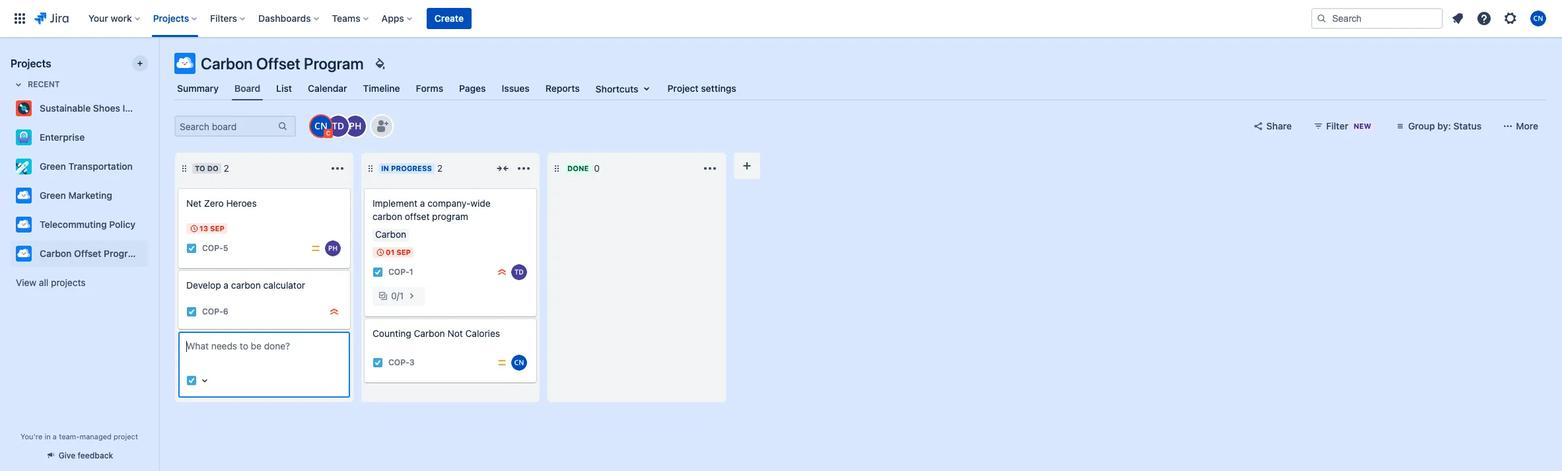 Task type: describe. For each thing, give the bounding box(es) containing it.
develop
[[186, 279, 221, 291]]

cop-1
[[388, 267, 413, 277]]

board link
[[232, 77, 263, 100]]

projects button
[[149, 8, 202, 29]]

0 vertical spatial payton hansen image
[[345, 116, 366, 137]]

projects
[[51, 277, 86, 288]]

13 sep
[[200, 224, 225, 233]]

forms link
[[413, 77, 446, 100]]

teams
[[332, 13, 361, 24]]

search image
[[1317, 13, 1327, 24]]

managed
[[80, 432, 112, 441]]

sidebar navigation image
[[144, 53, 173, 79]]

timeline link
[[360, 77, 403, 100]]

medium image for cop-5
[[311, 243, 321, 254]]

primary element
[[8, 0, 1311, 37]]

not
[[448, 328, 463, 339]]

project settings link
[[665, 77, 739, 100]]

tariq douglas image
[[328, 116, 349, 137]]

create project image
[[135, 58, 145, 69]]

issues link
[[499, 77, 532, 100]]

give
[[59, 451, 76, 460]]

shortcuts
[[596, 83, 639, 94]]

filter new
[[1326, 120, 1372, 131]]

new
[[1354, 122, 1372, 130]]

0 horizontal spatial payton hansen image
[[325, 240, 341, 256]]

settings
[[701, 83, 737, 94]]

/
[[397, 290, 400, 301]]

01 sep
[[386, 248, 411, 256]]

more button
[[1495, 116, 1547, 137]]

view all projects link
[[11, 271, 148, 295]]

6
[[223, 307, 228, 317]]

shoes
[[93, 102, 120, 114]]

in
[[45, 432, 51, 441]]

a for carbon
[[224, 279, 229, 291]]

summary
[[177, 83, 219, 94]]

board
[[235, 82, 260, 94]]

filters button
[[206, 8, 250, 29]]

0 horizontal spatial carbon
[[40, 248, 72, 259]]

team-
[[59, 432, 80, 441]]

transportation
[[68, 161, 133, 172]]

1 vertical spatial carbon offset program
[[40, 248, 141, 259]]

5
[[223, 243, 228, 253]]

by:
[[1438, 120, 1451, 131]]

policy
[[109, 219, 135, 230]]

telecommuting policy link
[[11, 211, 143, 238]]

pages link
[[457, 77, 489, 100]]

0 / 1
[[391, 290, 404, 301]]

your
[[88, 13, 108, 24]]

green for green marketing
[[40, 190, 66, 201]]

task image for cop-3
[[373, 357, 383, 368]]

sep for 01 sep
[[397, 248, 411, 256]]

calendar
[[308, 83, 347, 94]]

marketing
[[68, 190, 112, 201]]

implement a company-wide carbon offset program
[[373, 198, 491, 222]]

recent
[[28, 79, 60, 89]]

do
[[207, 164, 218, 172]]

create column image
[[739, 158, 755, 174]]

1 vertical spatial carbon
[[231, 279, 261, 291]]

implement
[[373, 198, 418, 209]]

0 horizontal spatial 0
[[391, 290, 397, 301]]

2 vertical spatial a
[[53, 432, 57, 441]]

cop- for 5
[[202, 243, 223, 253]]

reports link
[[543, 77, 582, 100]]

sustainable
[[40, 102, 91, 114]]

all
[[39, 277, 48, 288]]

tariq douglas image
[[511, 264, 527, 280]]

cop- for 1
[[388, 267, 409, 277]]

sep for 13 sep
[[210, 224, 225, 233]]

projects inside dropdown button
[[153, 13, 189, 24]]

give feedback
[[59, 451, 113, 460]]

1 horizontal spatial carbon offset program
[[201, 54, 364, 73]]

cop-6
[[202, 307, 228, 317]]

cop-5 link
[[202, 243, 228, 254]]

issues
[[502, 83, 530, 94]]

teams button
[[328, 8, 374, 29]]

net
[[186, 198, 202, 209]]

1 vertical spatial projects
[[11, 57, 51, 69]]

project
[[668, 83, 699, 94]]

you're in a team-managed project
[[21, 432, 138, 441]]

create button
[[427, 8, 472, 29]]

green transportation link
[[11, 153, 143, 180]]

tab list containing board
[[166, 77, 1555, 100]]

appswitcher icon image
[[12, 11, 28, 26]]

enterprise
[[40, 131, 85, 143]]

01
[[386, 248, 395, 256]]

apps button
[[378, 8, 417, 29]]

initiative
[[123, 102, 160, 114]]

green marketing
[[40, 190, 112, 201]]

carbon offset program link
[[11, 240, 143, 267]]

calculator
[[263, 279, 305, 291]]

enterprise link
[[11, 124, 143, 151]]

cop-3
[[388, 358, 415, 368]]

apps
[[382, 13, 404, 24]]

telecommuting policy
[[40, 219, 135, 230]]

add to starred image for carbon offset program
[[144, 246, 160, 262]]

task image
[[373, 267, 383, 277]]

cop- for 6
[[202, 307, 223, 317]]

summary link
[[174, 77, 221, 100]]

set background color image
[[372, 55, 388, 71]]

reports
[[546, 83, 580, 94]]

project settings
[[668, 83, 737, 94]]

0 vertical spatial cara nguyen image
[[311, 116, 332, 137]]

list link
[[274, 77, 295, 100]]

3
[[409, 358, 415, 368]]

your profile and settings image
[[1531, 11, 1547, 26]]

in
[[381, 164, 389, 172]]

1 horizontal spatial 0
[[594, 163, 600, 174]]

0 horizontal spatial highest image
[[329, 307, 340, 317]]

1 horizontal spatial 1
[[409, 267, 413, 277]]

done 0
[[568, 163, 600, 174]]

cop-6 link
[[202, 306, 228, 317]]



Task type: locate. For each thing, give the bounding box(es) containing it.
carbon offset program
[[201, 54, 364, 73], [40, 248, 141, 259]]

collapse image
[[495, 161, 511, 176]]

3 add to starred image from the top
[[144, 246, 160, 262]]

1 vertical spatial 1
[[400, 290, 404, 301]]

0 horizontal spatial offset
[[74, 248, 101, 259]]

2 horizontal spatial carbon
[[414, 328, 445, 339]]

add to starred image
[[144, 159, 160, 174], [144, 217, 160, 233], [144, 246, 160, 262]]

1 vertical spatial payton hansen image
[[325, 240, 341, 256]]

a right develop
[[224, 279, 229, 291]]

sustainable shoes initiative
[[40, 102, 160, 114]]

What needs to be done? - Press the "Enter" key to submit or the "Escape" key to cancel. text field
[[186, 340, 342, 366]]

1 horizontal spatial a
[[224, 279, 229, 291]]

1 vertical spatial add to starred image
[[144, 129, 160, 145]]

forms
[[416, 83, 443, 94]]

2 right progress
[[437, 163, 443, 174]]

0 vertical spatial add to starred image
[[144, 100, 160, 116]]

2 vertical spatial add to starred image
[[144, 188, 160, 203]]

column actions menu image
[[330, 161, 346, 176], [516, 161, 532, 176], [702, 161, 718, 176]]

0 vertical spatial 1
[[409, 267, 413, 277]]

Search board text field
[[176, 117, 276, 135]]

collapse recent projects image
[[11, 77, 26, 92]]

add to starred image down sidebar navigation image
[[144, 100, 160, 116]]

1 horizontal spatial highest image
[[497, 267, 507, 277]]

2 column actions menu image from the left
[[516, 161, 532, 176]]

0 horizontal spatial a
[[53, 432, 57, 441]]

carbon up view all projects
[[40, 248, 72, 259]]

jira image
[[34, 11, 69, 26], [34, 11, 69, 26]]

0 horizontal spatial cara nguyen image
[[311, 116, 332, 137]]

a for company-
[[420, 198, 425, 209]]

0 horizontal spatial column actions menu image
[[330, 161, 346, 176]]

2 vertical spatial add to starred image
[[144, 246, 160, 262]]

2 for to do 2
[[224, 163, 229, 174]]

0 vertical spatial green
[[40, 161, 66, 172]]

program down "policy" at the top left of the page
[[104, 248, 141, 259]]

filters
[[210, 13, 237, 24]]

0 vertical spatial medium image
[[311, 243, 321, 254]]

0 horizontal spatial carbon offset program
[[40, 248, 141, 259]]

task image for cop-6
[[186, 307, 197, 317]]

1 column actions menu image from the left
[[330, 161, 346, 176]]

2 horizontal spatial a
[[420, 198, 425, 209]]

program inside carbon offset program link
[[104, 248, 141, 259]]

company-
[[428, 198, 471, 209]]

1 horizontal spatial carbon
[[373, 211, 402, 222]]

2
[[224, 163, 229, 174], [437, 163, 443, 174]]

add to starred image left to
[[144, 159, 160, 174]]

green down the enterprise
[[40, 161, 66, 172]]

Search field
[[1311, 8, 1444, 29]]

0 vertical spatial program
[[304, 54, 364, 73]]

status
[[1454, 120, 1482, 131]]

0 vertical spatial add to starred image
[[144, 159, 160, 174]]

view all projects
[[16, 277, 86, 288]]

offset down telecommuting policy
[[74, 248, 101, 259]]

medium image
[[311, 243, 321, 254], [497, 357, 507, 368]]

1 horizontal spatial 2
[[437, 163, 443, 174]]

0 vertical spatial offset
[[256, 54, 300, 73]]

a
[[420, 198, 425, 209], [224, 279, 229, 291], [53, 432, 57, 441]]

2 add to starred image from the top
[[144, 129, 160, 145]]

add people image
[[374, 118, 390, 134]]

2 right do
[[224, 163, 229, 174]]

0 vertical spatial highest image
[[497, 267, 507, 277]]

in progress 2
[[381, 163, 443, 174]]

carbon inside implement a company-wide carbon offset program
[[373, 211, 402, 222]]

01 september 2023 image
[[375, 247, 386, 258], [375, 247, 386, 258]]

0 vertical spatial carbon
[[201, 54, 253, 73]]

to do 2
[[195, 163, 229, 174]]

2 vertical spatial carbon
[[414, 328, 445, 339]]

sustainable shoes initiative link
[[11, 95, 160, 122]]

carbon offset program up list
[[201, 54, 364, 73]]

0 horizontal spatial 2
[[224, 163, 229, 174]]

tab list
[[166, 77, 1555, 100]]

cop- down develop
[[202, 307, 223, 317]]

payton hansen image left add people icon
[[345, 116, 366, 137]]

0 vertical spatial carbon offset program
[[201, 54, 364, 73]]

1 vertical spatial offset
[[74, 248, 101, 259]]

filter
[[1326, 120, 1349, 131]]

0 horizontal spatial program
[[104, 248, 141, 259]]

wide
[[471, 198, 491, 209]]

a inside implement a company-wide carbon offset program
[[420, 198, 425, 209]]

shortcuts button
[[593, 77, 657, 100]]

0 vertical spatial projects
[[153, 13, 189, 24]]

net zero heroes
[[186, 198, 257, 209]]

payton hansen image left 01
[[325, 240, 341, 256]]

0 horizontal spatial projects
[[11, 57, 51, 69]]

develop a carbon calculator
[[186, 279, 305, 291]]

1 horizontal spatial payton hansen image
[[345, 116, 366, 137]]

green transportation
[[40, 161, 133, 172]]

0 vertical spatial 0
[[594, 163, 600, 174]]

heroes
[[226, 198, 257, 209]]

2 horizontal spatial column actions menu image
[[702, 161, 718, 176]]

a up offset
[[420, 198, 425, 209]]

3 column actions menu image from the left
[[702, 161, 718, 176]]

offset up list
[[256, 54, 300, 73]]

1 vertical spatial a
[[224, 279, 229, 291]]

carbon down implement
[[373, 211, 402, 222]]

column actions menu image for 0
[[702, 161, 718, 176]]

offset inside carbon offset program link
[[74, 248, 101, 259]]

task image for cop-5
[[186, 243, 197, 254]]

banner
[[0, 0, 1562, 37]]

1 2 from the left
[[224, 163, 229, 174]]

1 horizontal spatial sep
[[397, 248, 411, 256]]

highest image
[[497, 267, 507, 277], [329, 307, 340, 317]]

green
[[40, 161, 66, 172], [40, 190, 66, 201]]

counting
[[373, 328, 411, 339]]

add to starred image for marketing
[[144, 188, 160, 203]]

0 horizontal spatial carbon
[[231, 279, 261, 291]]

banner containing your work
[[0, 0, 1562, 37]]

1 vertical spatial highest image
[[329, 307, 340, 317]]

column actions menu image down tariq douglas icon
[[330, 161, 346, 176]]

notifications image
[[1450, 11, 1466, 26]]

1 vertical spatial carbon
[[40, 248, 72, 259]]

to
[[195, 164, 205, 172]]

1 horizontal spatial projects
[[153, 13, 189, 24]]

add to starred image left cop-5 link
[[144, 246, 160, 262]]

your work button
[[84, 8, 145, 29]]

project
[[114, 432, 138, 441]]

carbon up board
[[201, 54, 253, 73]]

column actions menu image for 2
[[330, 161, 346, 176]]

medium image for cop-3
[[497, 357, 507, 368]]

0 vertical spatial sep
[[210, 224, 225, 233]]

1
[[409, 267, 413, 277], [400, 290, 404, 301]]

1 horizontal spatial medium image
[[497, 357, 507, 368]]

help image
[[1477, 11, 1492, 26]]

2 2 from the left
[[437, 163, 443, 174]]

carbon left not
[[414, 328, 445, 339]]

cop- down 01 sep
[[388, 267, 409, 277]]

task image
[[186, 243, 197, 254], [186, 307, 197, 317], [373, 357, 383, 368], [186, 375, 197, 386]]

pages
[[459, 83, 486, 94]]

dashboards button
[[254, 8, 324, 29]]

more
[[1516, 120, 1539, 131]]

progress
[[391, 164, 432, 172]]

counting carbon not calories
[[373, 328, 500, 339]]

your work
[[88, 13, 132, 24]]

program
[[432, 211, 468, 222]]

give feedback button
[[37, 445, 121, 466]]

carbon offset program down telecommuting policy
[[40, 248, 141, 259]]

cop- down the 13 sep
[[202, 243, 223, 253]]

carbon left the calculator
[[231, 279, 261, 291]]

0 horizontal spatial sep
[[210, 224, 225, 233]]

program up calendar at the left top of page
[[304, 54, 364, 73]]

feedback
[[78, 451, 113, 460]]

green up telecommuting
[[40, 190, 66, 201]]

1 horizontal spatial column actions menu image
[[516, 161, 532, 176]]

1 green from the top
[[40, 161, 66, 172]]

done
[[568, 164, 589, 172]]

1 vertical spatial 0
[[391, 290, 397, 301]]

1 horizontal spatial cara nguyen image
[[511, 355, 527, 371]]

cop-3 link
[[388, 357, 415, 368]]

calendar link
[[305, 77, 350, 100]]

calories
[[465, 328, 500, 339]]

1 add to starred image from the top
[[144, 159, 160, 174]]

cop-5
[[202, 243, 228, 253]]

0
[[594, 163, 600, 174], [391, 290, 397, 301]]

add to starred image for green transportation
[[144, 159, 160, 174]]

cop-1 link
[[388, 267, 413, 278]]

sep right 13
[[210, 224, 225, 233]]

cop- for 3
[[388, 358, 409, 368]]

0 horizontal spatial 1
[[400, 290, 404, 301]]

projects
[[153, 13, 189, 24], [11, 57, 51, 69]]

payton hansen image
[[345, 116, 366, 137], [325, 240, 341, 256]]

1 horizontal spatial carbon
[[201, 54, 253, 73]]

add to starred image for telecommuting policy
[[144, 217, 160, 233]]

sep
[[210, 224, 225, 233], [397, 248, 411, 256]]

add to starred image right "policy" at the top left of the page
[[144, 217, 160, 233]]

13
[[200, 224, 208, 233]]

green for green transportation
[[40, 161, 66, 172]]

sep right 01
[[397, 248, 411, 256]]

green marketing link
[[11, 182, 143, 209]]

dashboards
[[258, 13, 311, 24]]

group
[[1409, 120, 1435, 131]]

0 right done
[[594, 163, 600, 174]]

0 horizontal spatial medium image
[[311, 243, 321, 254]]

cara nguyen image
[[311, 116, 332, 137], [511, 355, 527, 371]]

1 horizontal spatial program
[[304, 54, 364, 73]]

1 vertical spatial add to starred image
[[144, 217, 160, 233]]

zero
[[204, 198, 224, 209]]

create
[[435, 13, 464, 24]]

add to starred image
[[144, 100, 160, 116], [144, 129, 160, 145], [144, 188, 160, 203]]

1 down 01 sep
[[409, 267, 413, 277]]

2 add to starred image from the top
[[144, 217, 160, 233]]

0 vertical spatial carbon
[[373, 211, 402, 222]]

list
[[276, 83, 292, 94]]

add to starred image down initiative
[[144, 129, 160, 145]]

0 down cop-1 link
[[391, 290, 397, 301]]

1 vertical spatial program
[[104, 248, 141, 259]]

1 vertical spatial green
[[40, 190, 66, 201]]

2 for in progress 2
[[437, 163, 443, 174]]

cop- down counting
[[388, 358, 409, 368]]

offset
[[256, 54, 300, 73], [74, 248, 101, 259]]

a right in
[[53, 432, 57, 441]]

1 vertical spatial cara nguyen image
[[511, 355, 527, 371]]

1 vertical spatial medium image
[[497, 357, 507, 368]]

0 vertical spatial a
[[420, 198, 425, 209]]

timeline
[[363, 83, 400, 94]]

1 down cop-1 link
[[400, 290, 404, 301]]

3 add to starred image from the top
[[144, 188, 160, 203]]

telecommuting
[[40, 219, 107, 230]]

projects up 'recent'
[[11, 57, 51, 69]]

projects up sidebar navigation image
[[153, 13, 189, 24]]

1 horizontal spatial offset
[[256, 54, 300, 73]]

1 add to starred image from the top
[[144, 100, 160, 116]]

column actions menu image left create column 'icon' at the left of page
[[702, 161, 718, 176]]

13 september 2023 image
[[189, 223, 200, 234], [189, 223, 200, 234]]

offset
[[405, 211, 430, 222]]

1 vertical spatial sep
[[397, 248, 411, 256]]

2 green from the top
[[40, 190, 66, 201]]

column actions menu image right collapse image
[[516, 161, 532, 176]]

add to starred image left net
[[144, 188, 160, 203]]

settings image
[[1503, 11, 1519, 26]]

add to starred image for shoes
[[144, 100, 160, 116]]



Task type: vqa. For each thing, say whether or not it's contained in the screenshot.
Teams dropdown button
yes



